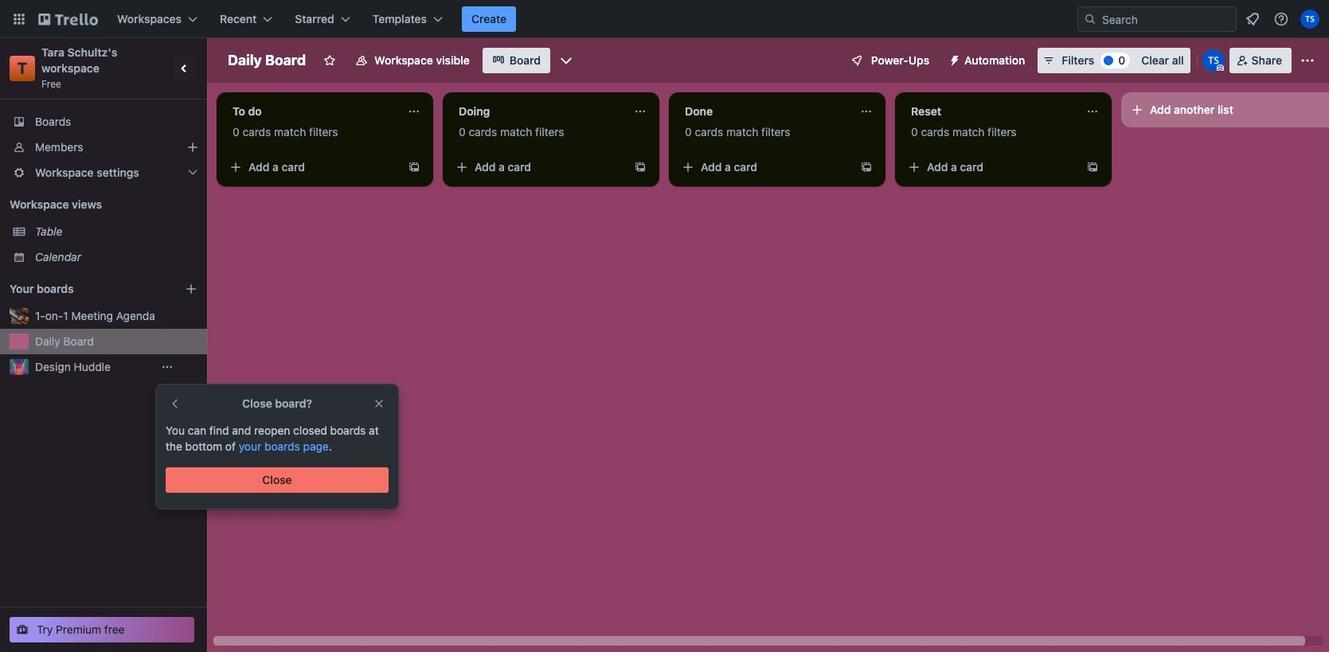 Task type: describe. For each thing, give the bounding box(es) containing it.
tara schultz (taraschultz7) image inside primary element
[[1301, 10, 1320, 29]]

closed
[[293, 424, 327, 437]]

try
[[37, 623, 53, 636]]

free
[[104, 623, 125, 636]]

1-on-1 meeting agenda
[[35, 309, 155, 323]]

cards for done
[[695, 125, 723, 139]]

To do text field
[[223, 99, 398, 124]]

workspace settings button
[[0, 160, 207, 186]]

.
[[329, 440, 332, 453]]

templates
[[373, 12, 427, 25]]

templates button
[[363, 6, 452, 32]]

daily board link
[[35, 334, 198, 350]]

board link
[[483, 48, 550, 73]]

to do
[[233, 104, 262, 118]]

cards for doing
[[469, 125, 497, 139]]

members
[[35, 140, 83, 154]]

your
[[239, 440, 261, 453]]

calendar link
[[35, 249, 198, 265]]

add inside 'button'
[[1150, 103, 1171, 116]]

members link
[[0, 135, 207, 160]]

workspace views
[[10, 198, 102, 211]]

daily inside text field
[[228, 52, 262, 68]]

match for reset
[[953, 125, 985, 139]]

filters for done
[[762, 125, 791, 139]]

your boards with 3 items element
[[10, 280, 161, 299]]

cards for to do
[[242, 125, 271, 139]]

your boards page link
[[239, 440, 329, 453]]

1 create from template… image from the left
[[408, 161, 421, 174]]

calendar
[[35, 250, 81, 264]]

do
[[248, 104, 262, 118]]

0 cards match filters for doing
[[459, 125, 564, 139]]

starred button
[[285, 6, 360, 32]]

search image
[[1084, 13, 1097, 25]]

you
[[166, 424, 185, 437]]

1 card from the left
[[282, 160, 305, 174]]

add another list
[[1150, 103, 1234, 116]]

table link
[[35, 224, 198, 240]]

boards link
[[0, 109, 207, 135]]

Reset text field
[[902, 99, 1077, 124]]

board inside text field
[[265, 52, 306, 68]]

settings
[[97, 166, 139, 179]]

0 cards match filters for reset
[[911, 125, 1017, 139]]

filters for doing
[[535, 125, 564, 139]]

1 a from the left
[[272, 160, 279, 174]]

close for close
[[262, 473, 292, 487]]

and
[[232, 424, 251, 437]]

match for done
[[726, 125, 759, 139]]

return to previous screen image
[[169, 397, 182, 410]]

tara schultz's workspace link
[[41, 45, 120, 75]]

add another list button
[[1121, 92, 1329, 127]]

add board image
[[185, 283, 198, 296]]

huddle
[[74, 360, 111, 374]]

clear all button
[[1135, 48, 1191, 73]]

back to home image
[[38, 6, 98, 32]]

add a card for reset
[[927, 160, 984, 174]]

automation button
[[942, 48, 1035, 73]]

match for to do
[[274, 125, 306, 139]]

bottom
[[185, 440, 222, 453]]

another
[[1174, 103, 1215, 116]]

star or unstar board image
[[323, 54, 336, 67]]

0 horizontal spatial board
[[63, 335, 94, 348]]

workspace for workspace settings
[[35, 166, 94, 179]]

Search field
[[1097, 7, 1236, 31]]

recent
[[220, 12, 257, 25]]

Done text field
[[675, 99, 851, 124]]

of
[[225, 440, 236, 453]]

0 for done
[[685, 125, 692, 139]]

page
[[303, 440, 329, 453]]

a for done
[[725, 160, 731, 174]]

0 cards match filters for to do
[[233, 125, 338, 139]]

1
[[63, 309, 68, 323]]

close popover image
[[373, 397, 386, 410]]

1 add a card from the left
[[249, 160, 305, 174]]

boards for your boards
[[37, 282, 74, 296]]

create from template… image
[[860, 161, 873, 174]]

1-on-1 meeting agenda link
[[35, 308, 198, 324]]

power-
[[871, 53, 909, 67]]

tara
[[41, 45, 65, 59]]

table
[[35, 225, 62, 238]]

recent button
[[210, 6, 282, 32]]

premium
[[56, 623, 101, 636]]

show menu image
[[1300, 53, 1316, 68]]

find
[[209, 424, 229, 437]]

schultz's
[[67, 45, 117, 59]]

reopen
[[254, 424, 290, 437]]

your boards
[[10, 282, 74, 296]]

at
[[369, 424, 379, 437]]

meeting
[[71, 309, 113, 323]]

the
[[166, 440, 182, 453]]

open information menu image
[[1274, 11, 1290, 27]]

1 vertical spatial tara schultz (taraschultz7) image
[[1202, 49, 1225, 72]]

close board?
[[242, 397, 312, 410]]

sm image
[[942, 48, 965, 70]]

cards for reset
[[921, 125, 950, 139]]

add a card button for reset
[[902, 155, 1080, 180]]



Task type: locate. For each thing, give the bounding box(es) containing it.
card down reset text box
[[960, 160, 984, 174]]

daily board down recent dropdown button
[[228, 52, 306, 68]]

3 create from template… image from the left
[[1086, 161, 1099, 174]]

design
[[35, 360, 71, 374]]

workspace visible button
[[346, 48, 479, 73]]

tara schultz's workspace free
[[41, 45, 120, 90]]

card for reset
[[960, 160, 984, 174]]

create from template… image
[[408, 161, 421, 174], [634, 161, 647, 174], [1086, 161, 1099, 174]]

add a card
[[249, 160, 305, 174], [475, 160, 531, 174], [701, 160, 758, 174], [927, 160, 984, 174]]

4 add a card button from the left
[[902, 155, 1080, 180]]

board actions menu image
[[161, 361, 174, 374]]

filters for reset
[[988, 125, 1017, 139]]

filters down reset text box
[[988, 125, 1017, 139]]

add left another
[[1150, 103, 1171, 116]]

list
[[1218, 103, 1234, 116]]

3 add a card button from the left
[[675, 155, 854, 180]]

4 cards from the left
[[921, 125, 950, 139]]

this member is an admin of this board. image
[[1217, 65, 1224, 72]]

add down do
[[249, 160, 270, 174]]

reset
[[911, 104, 942, 118]]

2 filters from the left
[[535, 125, 564, 139]]

1 horizontal spatial boards
[[264, 440, 300, 453]]

close
[[242, 397, 272, 410], [262, 473, 292, 487]]

daily board inside text field
[[228, 52, 306, 68]]

4 a from the left
[[951, 160, 957, 174]]

workspaces button
[[108, 6, 207, 32]]

0 down doing
[[459, 125, 466, 139]]

1 horizontal spatial create from template… image
[[634, 161, 647, 174]]

a
[[272, 160, 279, 174], [499, 160, 505, 174], [725, 160, 731, 174], [951, 160, 957, 174]]

workspaces
[[117, 12, 182, 25]]

workspace settings
[[35, 166, 139, 179]]

close for close board?
[[242, 397, 272, 410]]

automation
[[965, 53, 1025, 67]]

card for doing
[[508, 160, 531, 174]]

0 vertical spatial daily board
[[228, 52, 306, 68]]

3 filters from the left
[[762, 125, 791, 139]]

workspace for workspace views
[[10, 198, 69, 211]]

clear all
[[1142, 53, 1184, 67]]

cards down do
[[242, 125, 271, 139]]

board inside "link"
[[510, 53, 541, 67]]

boards up on-
[[37, 282, 74, 296]]

2 vertical spatial boards
[[264, 440, 300, 453]]

add for doing
[[475, 160, 496, 174]]

card down done text box
[[734, 160, 758, 174]]

2 a from the left
[[499, 160, 505, 174]]

1 horizontal spatial board
[[265, 52, 306, 68]]

0 cards match filters down done text box
[[685, 125, 791, 139]]

0 cards match filters down reset text box
[[911, 125, 1017, 139]]

3 cards from the left
[[695, 125, 723, 139]]

workspace down members
[[35, 166, 94, 179]]

add a card down 'reset'
[[927, 160, 984, 174]]

cards down the done
[[695, 125, 723, 139]]

add a card button down done text box
[[675, 155, 854, 180]]

you can find and reopen closed boards at the bottom of
[[166, 424, 379, 453]]

try premium free button
[[10, 617, 194, 643]]

add a card button for doing
[[449, 155, 628, 180]]

add a card down do
[[249, 160, 305, 174]]

daily board down 1
[[35, 335, 94, 348]]

4 card from the left
[[960, 160, 984, 174]]

1 vertical spatial workspace
[[35, 166, 94, 179]]

doing
[[459, 104, 490, 118]]

add for reset
[[927, 160, 948, 174]]

t link
[[10, 56, 35, 81]]

filters
[[309, 125, 338, 139], [535, 125, 564, 139], [762, 125, 791, 139], [988, 125, 1017, 139]]

filters down doing text box
[[535, 125, 564, 139]]

workspace
[[374, 53, 433, 67], [35, 166, 94, 179], [10, 198, 69, 211]]

match for doing
[[500, 125, 532, 139]]

on-
[[45, 309, 63, 323]]

workspace inside dropdown button
[[35, 166, 94, 179]]

1 horizontal spatial daily
[[228, 52, 262, 68]]

1 filters from the left
[[309, 125, 338, 139]]

0 for doing
[[459, 125, 466, 139]]

0 vertical spatial close
[[242, 397, 272, 410]]

0 notifications image
[[1243, 10, 1262, 29]]

1 add a card button from the left
[[223, 155, 401, 180]]

0
[[1118, 53, 1126, 67], [233, 125, 239, 139], [459, 125, 466, 139], [685, 125, 692, 139], [911, 125, 918, 139]]

0 down 'reset'
[[911, 125, 918, 139]]

t
[[17, 59, 27, 77]]

0 horizontal spatial daily board
[[35, 335, 94, 348]]

a for reset
[[951, 160, 957, 174]]

3 a from the left
[[725, 160, 731, 174]]

close down your boards page link on the bottom of the page
[[262, 473, 292, 487]]

3 match from the left
[[726, 125, 759, 139]]

primary element
[[0, 0, 1329, 38]]

3 card from the left
[[734, 160, 758, 174]]

add a card button down doing text box
[[449, 155, 628, 180]]

Board name text field
[[220, 48, 314, 73]]

add a card for done
[[701, 160, 758, 174]]

2 add a card from the left
[[475, 160, 531, 174]]

create button
[[462, 6, 516, 32]]

0 left the clear
[[1118, 53, 1126, 67]]

workspace
[[41, 61, 100, 75]]

4 filters from the left
[[988, 125, 1017, 139]]

card for done
[[734, 160, 758, 174]]

cards down doing
[[469, 125, 497, 139]]

boards
[[35, 115, 71, 128]]

board left the 'customize views' image
[[510, 53, 541, 67]]

visible
[[436, 53, 470, 67]]

boards up '.'
[[330, 424, 366, 437]]

workspace down templates dropdown button
[[374, 53, 433, 67]]

board up the design huddle
[[63, 335, 94, 348]]

filters down to do 'text field'
[[309, 125, 338, 139]]

match down done text box
[[726, 125, 759, 139]]

design huddle link
[[35, 359, 153, 375]]

try premium free
[[37, 623, 125, 636]]

1 vertical spatial boards
[[330, 424, 366, 437]]

design huddle
[[35, 360, 111, 374]]

2 0 cards match filters from the left
[[459, 125, 564, 139]]

card
[[282, 160, 305, 174], [508, 160, 531, 174], [734, 160, 758, 174], [960, 160, 984, 174]]

board left star or unstar board icon
[[265, 52, 306, 68]]

daily board
[[228, 52, 306, 68], [35, 335, 94, 348]]

0 cards match filters for done
[[685, 125, 791, 139]]

boards inside you can find and reopen closed boards at the bottom of
[[330, 424, 366, 437]]

create from template… image for doing
[[634, 161, 647, 174]]

workspace inside button
[[374, 53, 433, 67]]

cards
[[242, 125, 271, 139], [469, 125, 497, 139], [695, 125, 723, 139], [921, 125, 950, 139]]

workspace for workspace visible
[[374, 53, 433, 67]]

1-
[[35, 309, 45, 323]]

power-ups
[[871, 53, 930, 67]]

a for doing
[[499, 160, 505, 174]]

1 horizontal spatial tara schultz (taraschultz7) image
[[1301, 10, 1320, 29]]

match down reset text box
[[953, 125, 985, 139]]

a down doing text box
[[499, 160, 505, 174]]

daily up design
[[35, 335, 60, 348]]

board
[[265, 52, 306, 68], [510, 53, 541, 67], [63, 335, 94, 348]]

0 vertical spatial daily
[[228, 52, 262, 68]]

4 match from the left
[[953, 125, 985, 139]]

your
[[10, 282, 34, 296]]

add a card button
[[223, 155, 401, 180], [449, 155, 628, 180], [675, 155, 854, 180], [902, 155, 1080, 180]]

close up reopen
[[242, 397, 272, 410]]

2 vertical spatial workspace
[[10, 198, 69, 211]]

0 horizontal spatial tara schultz (taraschultz7) image
[[1202, 49, 1225, 72]]

create
[[472, 12, 507, 25]]

0 horizontal spatial boards
[[37, 282, 74, 296]]

to
[[233, 104, 245, 118]]

boards for your boards page .
[[264, 440, 300, 453]]

0 horizontal spatial daily
[[35, 335, 60, 348]]

card down to do 'text field'
[[282, 160, 305, 174]]

1 match from the left
[[274, 125, 306, 139]]

a down done text box
[[725, 160, 731, 174]]

share button
[[1230, 48, 1292, 73]]

card down doing text box
[[508, 160, 531, 174]]

filters
[[1062, 53, 1095, 67]]

0 cards match filters down doing text box
[[459, 125, 564, 139]]

0 down the done
[[685, 125, 692, 139]]

boards down reopen
[[264, 440, 300, 453]]

3 add a card from the left
[[701, 160, 758, 174]]

0 down to at the left top
[[233, 125, 239, 139]]

add for done
[[701, 160, 722, 174]]

0 vertical spatial workspace
[[374, 53, 433, 67]]

create from template… image for reset
[[1086, 161, 1099, 174]]

2 horizontal spatial create from template… image
[[1086, 161, 1099, 174]]

filters for to do
[[309, 125, 338, 139]]

0 for reset
[[911, 125, 918, 139]]

1 vertical spatial close
[[262, 473, 292, 487]]

close button
[[166, 468, 389, 493]]

add down 'reset'
[[927, 160, 948, 174]]

a down to do 'text field'
[[272, 160, 279, 174]]

power-ups button
[[839, 48, 939, 73]]

board?
[[275, 397, 312, 410]]

daily down recent dropdown button
[[228, 52, 262, 68]]

close inside close button
[[262, 473, 292, 487]]

2 match from the left
[[500, 125, 532, 139]]

0 vertical spatial tara schultz (taraschultz7) image
[[1301, 10, 1320, 29]]

0 for to do
[[233, 125, 239, 139]]

workspace up 'table'
[[10, 198, 69, 211]]

customize views image
[[558, 53, 574, 68]]

4 0 cards match filters from the left
[[911, 125, 1017, 139]]

daily
[[228, 52, 262, 68], [35, 335, 60, 348]]

workspace navigation collapse icon image
[[174, 57, 196, 80]]

0 vertical spatial boards
[[37, 282, 74, 296]]

2 cards from the left
[[469, 125, 497, 139]]

tara schultz (taraschultz7) image right 'open information menu' icon
[[1301, 10, 1320, 29]]

clear
[[1142, 53, 1169, 67]]

4 add a card from the left
[[927, 160, 984, 174]]

tara schultz (taraschultz7) image right all
[[1202, 49, 1225, 72]]

2 horizontal spatial boards
[[330, 424, 366, 437]]

filters down done text box
[[762, 125, 791, 139]]

add a card down the done
[[701, 160, 758, 174]]

free
[[41, 78, 61, 90]]

your boards page .
[[239, 440, 332, 453]]

views
[[72, 198, 102, 211]]

tara schultz (taraschultz7) image
[[1301, 10, 1320, 29], [1202, 49, 1225, 72]]

cards down 'reset'
[[921, 125, 950, 139]]

2 create from template… image from the left
[[634, 161, 647, 174]]

1 cards from the left
[[242, 125, 271, 139]]

1 0 cards match filters from the left
[[233, 125, 338, 139]]

add down doing
[[475, 160, 496, 174]]

add a card down doing
[[475, 160, 531, 174]]

match
[[274, 125, 306, 139], [500, 125, 532, 139], [726, 125, 759, 139], [953, 125, 985, 139]]

all
[[1172, 53, 1184, 67]]

1 horizontal spatial daily board
[[228, 52, 306, 68]]

ups
[[909, 53, 930, 67]]

add a card button for done
[[675, 155, 854, 180]]

0 cards match filters down to do 'text field'
[[233, 125, 338, 139]]

workspace visible
[[374, 53, 470, 67]]

1 vertical spatial daily board
[[35, 335, 94, 348]]

share
[[1252, 53, 1282, 67]]

add down the done
[[701, 160, 722, 174]]

2 add a card button from the left
[[449, 155, 628, 180]]

add a card button down to do 'text field'
[[223, 155, 401, 180]]

starred
[[295, 12, 334, 25]]

0 horizontal spatial create from template… image
[[408, 161, 421, 174]]

3 0 cards match filters from the left
[[685, 125, 791, 139]]

0 cards match filters
[[233, 125, 338, 139], [459, 125, 564, 139], [685, 125, 791, 139], [911, 125, 1017, 139]]

match down doing text box
[[500, 125, 532, 139]]

2 card from the left
[[508, 160, 531, 174]]

can
[[188, 424, 206, 437]]

1 vertical spatial daily
[[35, 335, 60, 348]]

Doing text field
[[449, 99, 624, 124]]

done
[[685, 104, 713, 118]]

add a card for doing
[[475, 160, 531, 174]]

add a card button down reset text box
[[902, 155, 1080, 180]]

match down to do 'text field'
[[274, 125, 306, 139]]

a down reset text box
[[951, 160, 957, 174]]

2 horizontal spatial board
[[510, 53, 541, 67]]

agenda
[[116, 309, 155, 323]]



Task type: vqa. For each thing, say whether or not it's contained in the screenshot.
Team Updates (2 mins per team)
no



